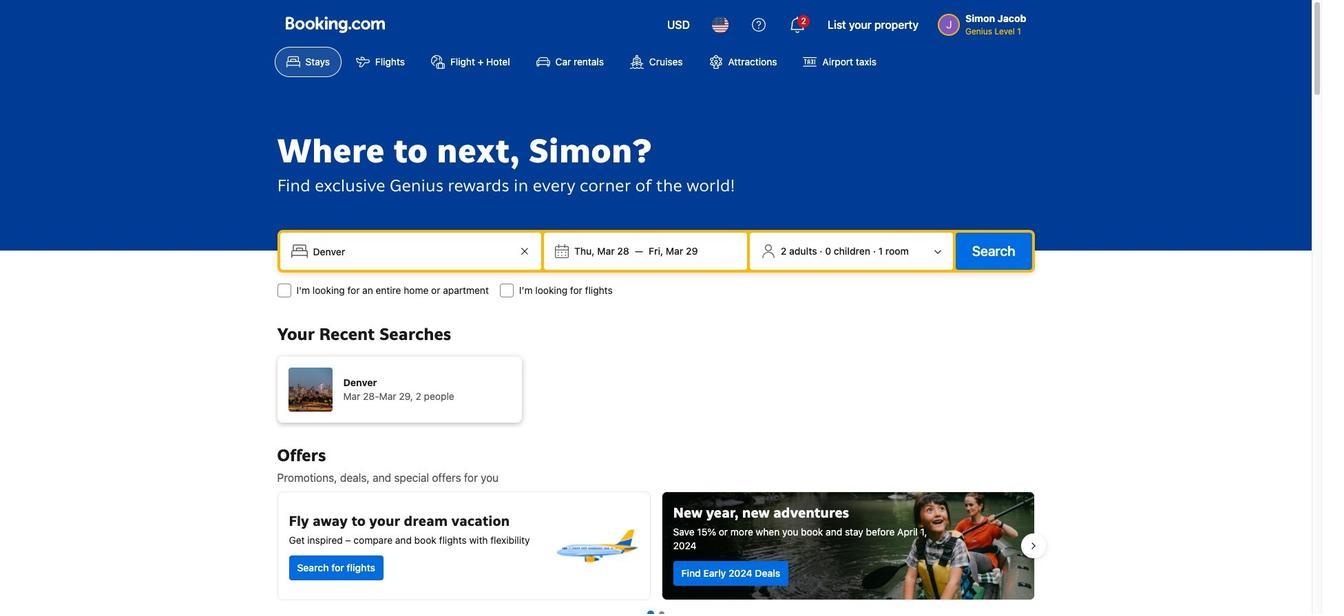 Task type: locate. For each thing, give the bounding box(es) containing it.
progress bar
[[648, 612, 664, 615]]

a young girl and woman kayak on a river image
[[662, 493, 1034, 600]]

your account menu simon jacob genius level 1 element
[[938, 12, 1027, 38]]

fly away to your dream vacation image
[[554, 504, 639, 589]]

region
[[266, 486, 1046, 606]]

booking.com image
[[286, 17, 385, 33]]



Task type: vqa. For each thing, say whether or not it's contained in the screenshot.
top Attractions link
no



Task type: describe. For each thing, give the bounding box(es) containing it.
Where are you going? field
[[308, 239, 517, 264]]



